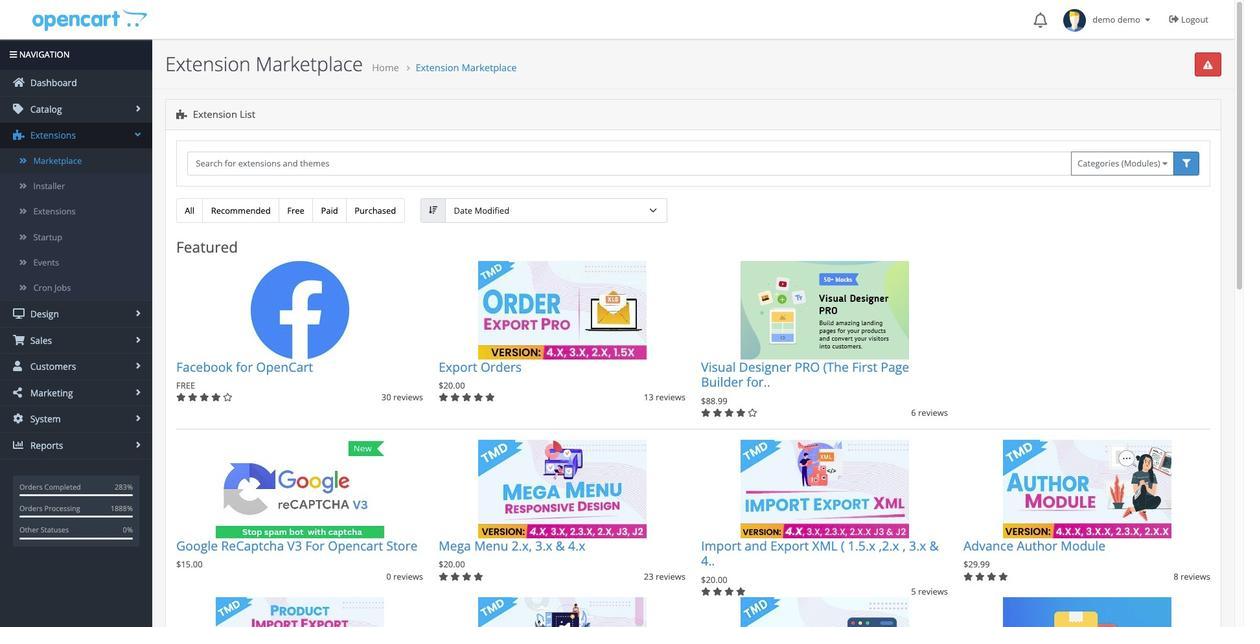 Task type: vqa. For each thing, say whether or not it's contained in the screenshot.
SETTINGS
no



Task type: locate. For each thing, give the bounding box(es) containing it.
reports
[[28, 440, 63, 452]]

orders for 283%
[[19, 482, 43, 492]]

extensions down catalog
[[28, 129, 76, 142]]

$20.00
[[439, 380, 465, 392], [439, 559, 465, 571], [701, 574, 728, 586]]

import and export xml ( 1.5.x ,2.x , 3.x & 4.. link
[[701, 537, 939, 570]]

import and export xml ( 1.5.x ,2.x , 3.x & 4.. $20.00
[[701, 537, 939, 586]]

23 reviews
[[644, 571, 686, 582]]

2 demo from the left
[[1118, 14, 1141, 25]]

puzzle piece image inside the extensions link
[[13, 130, 25, 140]]

reviews right 6
[[919, 407, 948, 419]]

reviews right 0
[[393, 571, 423, 582]]

extensions link down installer in the top of the page
[[0, 199, 152, 225]]

1 horizontal spatial &
[[930, 537, 939, 555]]

star image
[[188, 394, 197, 402], [451, 394, 460, 402], [474, 394, 483, 402], [713, 409, 723, 417], [725, 409, 734, 417], [736, 409, 746, 417], [748, 409, 758, 417], [439, 573, 448, 581], [451, 573, 460, 581], [964, 573, 973, 581], [701, 588, 711, 596], [736, 588, 746, 596]]

1 horizontal spatial extension marketplace
[[416, 61, 517, 74]]

opencart
[[256, 358, 313, 376]]

paid
[[321, 205, 338, 216]]

startup link
[[0, 225, 152, 250]]

8 reviews
[[1174, 571, 1211, 582]]

statuses
[[41, 525, 69, 535]]

bell image
[[1034, 12, 1048, 28]]

1 horizontal spatial export
[[771, 537, 809, 555]]

$20.00 inside import and export xml ( 1.5.x ,2.x , 3.x & 4.. $20.00
[[701, 574, 728, 586]]

purchased
[[355, 205, 396, 216]]

8
[[1174, 571, 1179, 582]]

reviews right the 23
[[656, 571, 686, 582]]

user image
[[13, 361, 25, 372]]

puzzle piece image
[[176, 110, 187, 119], [13, 130, 25, 140]]

export inside import and export xml ( 1.5.x ,2.x , 3.x & 4.. $20.00
[[771, 537, 809, 555]]

demo right demo demo icon
[[1093, 14, 1116, 25]]

bars image
[[10, 51, 17, 59]]

0 vertical spatial export
[[439, 358, 477, 376]]

paid link
[[313, 198, 347, 223]]

reviews right 5 at the bottom right of page
[[919, 586, 948, 598]]

demo demo image
[[1064, 9, 1086, 32]]

extension marketplace
[[165, 51, 363, 77], [416, 61, 517, 74]]

2 vertical spatial orders
[[19, 504, 43, 513]]

reviews right 8
[[1181, 571, 1211, 582]]

0 vertical spatial puzzle piece image
[[176, 110, 187, 119]]

customers link
[[0, 354, 152, 380]]

orders
[[481, 358, 522, 376], [19, 482, 43, 492], [19, 504, 43, 513]]

customers
[[28, 361, 76, 373]]

1 vertical spatial extensions link
[[0, 199, 152, 225]]

cron jobs
[[33, 282, 71, 294]]

0 horizontal spatial export
[[439, 358, 477, 376]]

home link
[[372, 61, 399, 74]]

reviews for mega menu 2.x, 3.x & 4.x
[[656, 571, 686, 582]]

3.x inside mega menu 2.x, 3.x & 4.x $20.00
[[535, 537, 553, 555]]

3.x right , on the right of page
[[909, 537, 927, 555]]

sales
[[28, 334, 52, 347]]

advance author module image
[[1003, 440, 1172, 539]]

2 vertical spatial $20.00
[[701, 574, 728, 586]]

design link
[[0, 301, 152, 327]]

export orders $20.00
[[439, 358, 522, 392]]

1 horizontal spatial demo
[[1118, 14, 1141, 25]]

categories
[[1078, 158, 1120, 169]]

export orders link
[[439, 358, 522, 376]]

reviews for export orders
[[656, 392, 686, 403]]

0 horizontal spatial extension marketplace
[[165, 51, 363, 77]]

export inside 'export orders $20.00'
[[439, 358, 477, 376]]

0 vertical spatial $20.00
[[439, 380, 465, 392]]

6 reviews
[[912, 407, 948, 419]]

0 vertical spatial extensions link
[[0, 123, 152, 148]]

1 horizontal spatial puzzle piece image
[[176, 110, 187, 119]]

2.x,
[[512, 537, 532, 555]]

1 horizontal spatial 3.x
[[909, 537, 927, 555]]

6
[[912, 407, 916, 419]]

2 horizontal spatial marketplace
[[462, 61, 517, 74]]

star image
[[176, 394, 186, 402], [200, 394, 209, 402], [211, 394, 221, 402], [223, 394, 233, 402], [439, 394, 448, 402], [462, 394, 472, 402], [486, 394, 495, 402], [701, 409, 711, 417], [462, 573, 472, 581], [474, 573, 483, 581], [976, 573, 985, 581], [987, 573, 997, 581], [999, 573, 1008, 581], [713, 588, 723, 596], [725, 588, 734, 596]]

0 horizontal spatial &
[[556, 537, 565, 555]]

mega
[[439, 537, 471, 555]]

orders inside 'export orders $20.00'
[[481, 358, 522, 376]]

demo left caret down image
[[1118, 14, 1141, 25]]

1 & from the left
[[556, 537, 565, 555]]

$88.99
[[701, 395, 728, 407]]

283%
[[115, 482, 133, 492]]

orders for 1888%
[[19, 504, 43, 513]]

0 vertical spatial orders
[[481, 358, 522, 376]]

other
[[19, 525, 39, 535]]

reports link
[[0, 433, 152, 459]]

& inside import and export xml ( 1.5.x ,2.x , 3.x & 4.. $20.00
[[930, 537, 939, 555]]

store
[[386, 537, 418, 555]]

author
[[1017, 537, 1058, 555]]

categories (modules)
[[1078, 158, 1163, 169]]

3.x right 2.x, in the left of the page
[[535, 537, 553, 555]]

visual
[[701, 358, 736, 376]]

import
[[701, 537, 742, 555]]

all
[[185, 205, 195, 216]]

page
[[881, 358, 910, 376]]

extensions down installer in the top of the page
[[33, 206, 76, 217]]

extension marketplace link
[[416, 61, 517, 74]]

1 vertical spatial $20.00
[[439, 559, 465, 571]]

and
[[745, 537, 767, 555]]

1 vertical spatial orders
[[19, 482, 43, 492]]

0 vertical spatial extensions
[[28, 129, 76, 142]]

demo demo link
[[1057, 0, 1160, 39]]

startup
[[33, 231, 62, 243]]

0 horizontal spatial puzzle piece image
[[13, 130, 25, 140]]

$20.00 down mega at the bottom left of the page
[[439, 559, 465, 571]]

all link
[[176, 198, 203, 223]]

reviews for visual designer pro (the first page builder for..
[[919, 407, 948, 419]]

1 vertical spatial puzzle piece image
[[13, 130, 25, 140]]

reviews
[[393, 392, 423, 403], [656, 392, 686, 403], [919, 407, 948, 419], [393, 571, 423, 582], [656, 571, 686, 582], [1181, 571, 1211, 582], [919, 586, 948, 598]]

,2.x
[[879, 537, 900, 555]]

for..
[[747, 374, 771, 391]]

&
[[556, 537, 565, 555], [930, 537, 939, 555]]

import and export xml ( 1.5.x ,2.x , 3.x & 4.. image
[[741, 440, 909, 539]]

cog image
[[13, 414, 25, 424]]

catalog
[[28, 103, 62, 115]]

2 & from the left
[[930, 537, 939, 555]]

sign out alt image
[[1170, 14, 1179, 24]]

reviews right 13
[[656, 392, 686, 403]]

logout
[[1182, 14, 1209, 25]]

extensions
[[28, 129, 76, 142], [33, 206, 76, 217]]

2 3.x from the left
[[909, 537, 927, 555]]

completed
[[44, 482, 81, 492]]

advance author module $29.99
[[964, 537, 1106, 571]]

1 vertical spatial export
[[771, 537, 809, 555]]

mega menu 2.x, 3.x & 4.x $20.00
[[439, 537, 586, 571]]

$20.00 down 4..
[[701, 574, 728, 586]]

& right , on the right of page
[[930, 537, 939, 555]]

23
[[644, 571, 654, 582]]

sales link
[[0, 328, 152, 353]]

export
[[439, 358, 477, 376], [771, 537, 809, 555]]

$20.00 down the export orders link
[[439, 380, 465, 392]]

jobs
[[54, 282, 71, 294]]

reviews right 30 on the left of page
[[393, 392, 423, 403]]

reviews for import and export xml ( 1.5.x ,2.x , 3.x & 4..
[[919, 586, 948, 598]]

0%
[[123, 525, 133, 535]]

xml
[[813, 537, 838, 555]]

puzzle piece image left extension list
[[176, 110, 187, 119]]

puzzle piece image down tag icon
[[13, 130, 25, 140]]

facebook
[[176, 358, 233, 376]]

extensions link down catalog link
[[0, 123, 152, 148]]

extensions link
[[0, 123, 152, 148], [0, 199, 152, 225]]

& left the 4.x
[[556, 537, 565, 555]]

marketing
[[28, 387, 73, 399]]

mega menu 2.x, 3.x & 4.x link
[[439, 537, 586, 555]]

popup window image
[[741, 598, 909, 627]]

0 horizontal spatial demo
[[1093, 14, 1116, 25]]

1 3.x from the left
[[535, 537, 553, 555]]

0 horizontal spatial 3.x
[[535, 537, 553, 555]]

desktop image
[[13, 309, 25, 319]]



Task type: describe. For each thing, give the bounding box(es) containing it.
reviews for advance author module
[[1181, 571, 1211, 582]]

extension up extension list
[[165, 51, 251, 77]]

advance
[[964, 537, 1014, 555]]

extension right the home link
[[416, 61, 459, 74]]

marketplace link
[[0, 148, 152, 174]]

$20.00 inside mega menu 2.x, 3.x & 4.x $20.00
[[439, 559, 465, 571]]

orders processing
[[19, 504, 80, 513]]

2 extensions link from the top
[[0, 199, 152, 225]]

5 reviews
[[912, 586, 948, 598]]

home image
[[13, 77, 25, 88]]

extension list
[[190, 108, 255, 121]]

signature hash does not match! image
[[1204, 61, 1213, 69]]

caret down image
[[1143, 16, 1153, 24]]

for
[[305, 537, 325, 555]]

,
[[903, 537, 906, 555]]

(
[[841, 537, 845, 555]]

0
[[386, 571, 391, 582]]

1.5.x
[[848, 537, 876, 555]]

Search for extensions and themes text field
[[187, 151, 1072, 176]]

4.x
[[568, 537, 586, 555]]

1 horizontal spatial marketplace
[[256, 51, 363, 77]]

opencart image
[[31, 7, 147, 31]]

dashboard
[[28, 77, 77, 89]]

total costs with shipping (support v. 1.5-4.*) image
[[1003, 598, 1172, 627]]

(modules)
[[1122, 158, 1161, 169]]

opencart
[[328, 537, 383, 555]]

free
[[176, 380, 195, 392]]

categories (modules) button
[[1071, 151, 1175, 176]]

1 extensions link from the top
[[0, 123, 152, 148]]

google recaptcha v3 for opencart store link
[[176, 537, 418, 555]]

(the
[[824, 358, 849, 376]]

purchased link
[[346, 198, 405, 223]]

google
[[176, 537, 218, 555]]

list
[[240, 108, 255, 121]]

cron jobs link
[[0, 275, 152, 301]]

facebook for opencart free
[[176, 358, 313, 392]]

13 reviews
[[644, 392, 686, 403]]

recommended link
[[202, 198, 279, 223]]

v3
[[287, 537, 302, 555]]

mega menu 2.x, 3.x & 4.x image
[[478, 440, 647, 539]]

30 reviews
[[382, 392, 423, 403]]

free
[[287, 205, 305, 216]]

facebook for opencart link
[[176, 358, 313, 376]]

30
[[382, 392, 391, 403]]

share alt image
[[13, 388, 25, 398]]

export orders image
[[478, 261, 647, 360]]

reviews for facebook for opencart
[[393, 392, 423, 403]]

for
[[236, 358, 253, 376]]

tag image
[[13, 104, 25, 114]]

design
[[28, 308, 59, 320]]

installer
[[33, 180, 65, 192]]

home
[[372, 61, 399, 74]]

sort amount down image
[[429, 206, 437, 215]]

installer link
[[0, 174, 152, 199]]

designer
[[739, 358, 792, 376]]

$20.00 inside 'export orders $20.00'
[[439, 380, 465, 392]]

recaptcha
[[221, 537, 284, 555]]

visual designer pro (the first page builder for.. link
[[701, 358, 910, 391]]

1 demo from the left
[[1093, 14, 1116, 25]]

$29.99
[[964, 559, 990, 571]]

visual designer pro  (the first page builder for.. image
[[741, 261, 909, 360]]

google recaptcha v3 for opencart store $15.00 0 reviews
[[176, 537, 423, 582]]

0 horizontal spatial marketplace
[[33, 155, 82, 167]]

menu
[[474, 537, 508, 555]]

free link
[[279, 198, 313, 223]]

advance author module link
[[964, 537, 1106, 555]]

orders completed
[[19, 482, 81, 492]]

demo demo
[[1086, 14, 1143, 25]]

$15.00
[[176, 559, 203, 571]]

cron
[[33, 282, 52, 294]]

4..
[[701, 553, 715, 570]]

first
[[852, 358, 878, 376]]

builder
[[701, 374, 744, 391]]

catalog link
[[0, 96, 152, 122]]

reviews inside google recaptcha v3 for opencart store $15.00 0 reviews
[[393, 571, 423, 582]]

shopping cart image
[[13, 335, 25, 345]]

recommended
[[211, 205, 271, 216]]

visual designer pro (the first page builder for.. $88.99
[[701, 358, 910, 407]]

1 vertical spatial extensions
[[33, 206, 76, 217]]

google recaptcha v3 for opencart store image
[[216, 440, 384, 539]]

filter image
[[1183, 160, 1191, 168]]

13
[[644, 392, 654, 403]]

navigation
[[17, 49, 70, 60]]

3.x inside import and export xml ( 1.5.x ,2.x , 3.x & 4.. $20.00
[[909, 537, 927, 555]]

extension left list
[[193, 108, 237, 121]]

system link
[[0, 407, 152, 432]]

subcategory image module image
[[478, 598, 647, 627]]

facebook for opencart image
[[216, 261, 384, 360]]

other statuses
[[19, 525, 69, 535]]

tmd product  import  export multilanguage ( 2.x .. image
[[216, 598, 384, 627]]

system
[[28, 413, 61, 426]]

logout link
[[1160, 0, 1222, 39]]

puzzle piece image for extensions
[[13, 130, 25, 140]]

puzzle piece image for extension list
[[176, 110, 187, 119]]

caret down image
[[1163, 160, 1168, 168]]

& inside mega menu 2.x, 3.x & 4.x $20.00
[[556, 537, 565, 555]]

module
[[1061, 537, 1106, 555]]

chart bar image
[[13, 440, 25, 451]]

pro
[[795, 358, 820, 376]]



